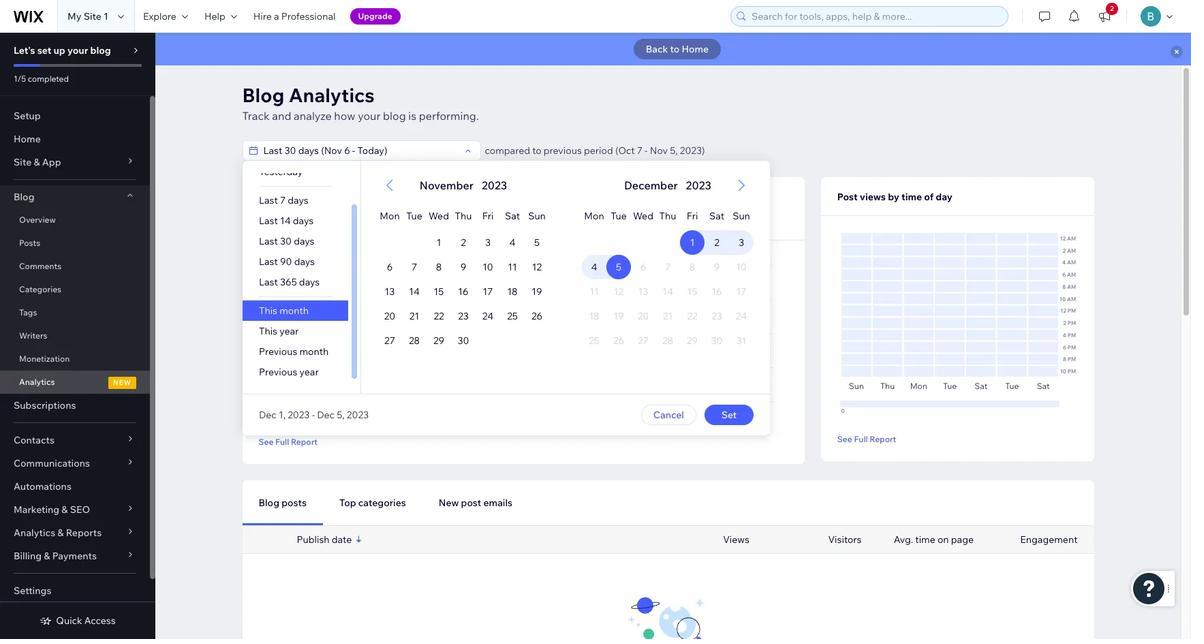 Task type: locate. For each thing, give the bounding box(es) containing it.
back to home
[[646, 43, 709, 55]]

row group
[[361, 230, 565, 394], [565, 230, 770, 394]]

& left app
[[34, 156, 40, 168]]

home right back
[[682, 43, 709, 55]]

dec
[[259, 409, 276, 421], [317, 409, 334, 421]]

1 mon from the left
[[380, 210, 400, 222]]

1 vertical spatial 14
[[409, 286, 419, 298]]

monetization link
[[0, 348, 150, 371]]

1 horizontal spatial home
[[682, 43, 709, 55]]

1 vertical spatial blog
[[383, 109, 406, 123]]

blog for analytics
[[242, 83, 285, 107]]

2 mon tue wed thu from the left
[[584, 210, 676, 222]]

0 horizontal spatial 2
[[461, 237, 466, 249]]

5, right 1,
[[337, 409, 344, 421]]

0 horizontal spatial your
[[67, 44, 88, 57]]

0 horizontal spatial report
[[291, 437, 318, 447]]

0 vertical spatial year
[[279, 325, 298, 337]]

1 horizontal spatial dec
[[317, 409, 334, 421]]

avg. time on page
[[894, 534, 974, 546]]

1 horizontal spatial year
[[299, 366, 318, 378]]

quick access button
[[40, 615, 116, 627]]

2 previous from the top
[[259, 366, 297, 378]]

blog left posts
[[259, 497, 279, 509]]

0 horizontal spatial 0
[[259, 207, 267, 223]]

1 thu from the left
[[455, 210, 472, 222]]

blog posts
[[259, 497, 307, 509]]

0 vertical spatial blog
[[90, 44, 111, 57]]

fri up 10
[[482, 210, 493, 222]]

& for billing
[[44, 550, 50, 562]]

posts
[[282, 497, 307, 509]]

1 vertical spatial new
[[439, 497, 459, 509]]

1 horizontal spatial -
[[645, 145, 648, 157]]

wed down november
[[428, 210, 449, 222]]

see full report
[[838, 434, 897, 444], [259, 437, 318, 447]]

analytics for analytics
[[19, 377, 55, 387]]

this down this month on the left
[[259, 325, 277, 337]]

1 horizontal spatial see full report
[[838, 434, 897, 444]]

overview
[[19, 215, 56, 225]]

1 horizontal spatial your
[[358, 109, 381, 123]]

0 horizontal spatial views
[[281, 194, 306, 206]]

list box containing yesterday
[[242, 162, 360, 382]]

analytics for analytics & reports
[[14, 527, 55, 539]]

site left app
[[14, 156, 32, 168]]

0 horizontal spatial home
[[14, 133, 41, 145]]

1 mon tue wed thu from the left
[[380, 210, 472, 222]]

None field
[[259, 141, 460, 160]]

0 horizontal spatial blog
[[90, 44, 111, 57]]

& inside dropdown button
[[34, 156, 40, 168]]

views left by
[[860, 191, 886, 203]]

0 horizontal spatial to
[[532, 145, 542, 157]]

last left 90
[[259, 256, 278, 268]]

days right 365 at the left of the page
[[299, 276, 319, 288]]

2 3 from the left
[[738, 237, 744, 249]]

1 horizontal spatial to
[[670, 43, 680, 55]]

visitors up 6
[[366, 194, 401, 206]]

grid containing november
[[361, 161, 565, 394]]

2 0 from the left
[[474, 207, 482, 223]]

wed down december
[[633, 210, 653, 222]]

wed for 6
[[428, 210, 449, 222]]

0 horizontal spatial mon
[[380, 210, 400, 222]]

publish
[[297, 534, 330, 546]]

1 horizontal spatial wed
[[633, 210, 653, 222]]

views for 0
[[281, 194, 306, 206]]

last up the last 14 days
[[259, 194, 278, 207]]

dec 1, 2023 - dec 5, 2023
[[259, 409, 369, 421]]

5
[[534, 237, 540, 249], [616, 261, 621, 273]]

2 vertical spatial 7
[[411, 261, 417, 273]]

grid containing december
[[565, 161, 770, 394]]

sat for 4
[[709, 210, 724, 222]]

to left previous at the left top of page
[[532, 145, 542, 157]]

1 0 from the left
[[259, 207, 267, 223]]

days for last 90 days
[[294, 256, 315, 268]]

2 this from the top
[[259, 325, 277, 337]]

30
[[280, 235, 291, 247], [457, 335, 469, 347]]

new
[[474, 194, 494, 206], [439, 497, 459, 509]]

mon up 6
[[380, 210, 400, 222]]

views inside post views 0
[[281, 194, 306, 206]]

7 left the 8
[[411, 261, 417, 273]]

month for previous month
[[299, 346, 328, 358]]

hire a professional link
[[245, 0, 344, 33]]

1/5
[[14, 74, 26, 84]]

mon tue wed thu down december
[[584, 210, 676, 222]]

1 vertical spatial 30
[[457, 335, 469, 347]]

0 horizontal spatial sat
[[505, 210, 520, 222]]

my
[[67, 10, 81, 22]]

1 horizontal spatial 5
[[616, 261, 621, 273]]

time left of
[[902, 191, 922, 203]]

1 fri from the left
[[482, 210, 493, 222]]

mon tue wed thu for 6
[[380, 210, 472, 222]]

days up the last 14 days
[[287, 194, 308, 207]]

new left post
[[439, 497, 459, 509]]

0 horizontal spatial tue
[[406, 210, 422, 222]]

mon tue wed thu
[[380, 210, 472, 222], [584, 210, 676, 222]]

tuesday, december 5, 2023 cell
[[606, 255, 631, 279]]

post
[[461, 497, 481, 509]]

year
[[279, 325, 298, 337], [299, 366, 318, 378]]

1 sun from the left
[[528, 210, 546, 222]]

seo
[[70, 504, 90, 516]]

& left reports
[[57, 527, 64, 539]]

7 right (oct
[[637, 145, 643, 157]]

marketing
[[14, 504, 59, 516]]

set
[[721, 409, 737, 421]]

1 horizontal spatial alert
[[620, 177, 715, 194]]

categories
[[358, 497, 406, 509]]

2 vertical spatial blog
[[259, 497, 279, 509]]

days up last 90 days
[[294, 235, 314, 247]]

& for site
[[34, 156, 40, 168]]

Search for tools, apps, help & more... field
[[748, 7, 1004, 26]]

5 down 0 button at top
[[616, 261, 621, 273]]

0 vertical spatial this
[[259, 305, 277, 317]]

year up the previous month
[[279, 325, 298, 337]]

25
[[507, 310, 518, 322]]

0 vertical spatial to
[[670, 43, 680, 55]]

analytics down marketing
[[14, 527, 55, 539]]

thu for 4
[[659, 210, 676, 222]]

setup link
[[0, 104, 150, 127]]

days up last 30 days
[[293, 215, 313, 227]]

1 horizontal spatial sun
[[733, 210, 750, 222]]

0 horizontal spatial see
[[259, 437, 274, 447]]

0 horizontal spatial dec
[[259, 409, 276, 421]]

4 up 11
[[509, 237, 515, 249]]

blog inside blog analytics track and analyze how your blog is performing.
[[242, 83, 285, 107]]

11
[[508, 261, 517, 273]]

0 vertical spatial 5
[[534, 237, 540, 249]]

post for by
[[838, 191, 858, 203]]

1 horizontal spatial 2
[[714, 237, 719, 249]]

analytics & reports
[[14, 527, 102, 539]]

1 horizontal spatial 30
[[457, 335, 469, 347]]

blog left is
[[383, 109, 406, 123]]

mon tue wed thu down november
[[380, 210, 472, 222]]

2 sun from the left
[[733, 210, 750, 222]]

thu down november
[[455, 210, 472, 222]]

year for previous year
[[299, 366, 318, 378]]

1 vertical spatial home
[[14, 133, 41, 145]]

day
[[936, 191, 953, 203]]

0 horizontal spatial 4
[[509, 237, 515, 249]]

1
[[104, 10, 108, 22], [436, 237, 441, 249], [690, 237, 694, 249]]

1 wed from the left
[[428, 210, 449, 222]]

1 vertical spatial year
[[299, 366, 318, 378]]

7 up the last 14 days
[[280, 194, 285, 207]]

0 vertical spatial home
[[682, 43, 709, 55]]

blog inside button
[[259, 497, 279, 509]]

period
[[584, 145, 613, 157]]

your inside sidebar element
[[67, 44, 88, 57]]

0 horizontal spatial sun
[[528, 210, 546, 222]]

0 horizontal spatial fri
[[482, 210, 493, 222]]

1 last from the top
[[259, 194, 278, 207]]

1 vertical spatial your
[[358, 109, 381, 123]]

settings
[[14, 585, 51, 597]]

2 inside button
[[1110, 4, 1114, 13]]

2 last from the top
[[259, 215, 278, 227]]

row containing 4
[[582, 255, 754, 279]]

to inside "button"
[[670, 43, 680, 55]]

2 horizontal spatial 0
[[582, 207, 590, 223]]

posts
[[19, 238, 40, 248]]

row containing 6
[[377, 255, 549, 279]]

mon tue wed thu for 4
[[584, 210, 676, 222]]

0 vertical spatial 30
[[280, 235, 291, 247]]

1 horizontal spatial 3
[[738, 237, 744, 249]]

5 up '12'
[[534, 237, 540, 249]]

grid
[[361, 161, 565, 394], [565, 161, 770, 394]]

post left by
[[838, 191, 858, 203]]

9
[[460, 261, 466, 273]]

emails
[[484, 497, 513, 509]]

0 horizontal spatial thu
[[455, 210, 472, 222]]

1 vertical spatial -
[[312, 409, 315, 421]]

automations link
[[0, 475, 150, 498]]

1 this from the top
[[259, 305, 277, 317]]

5,
[[670, 145, 678, 157], [337, 409, 344, 421]]

blog up track
[[242, 83, 285, 107]]

help
[[204, 10, 225, 22]]

last down last 7 days
[[259, 215, 278, 227]]

last down the last 14 days
[[259, 235, 278, 247]]

0 button
[[565, 177, 673, 240]]

0 horizontal spatial visitors
[[366, 194, 401, 206]]

1 vertical spatial 5,
[[337, 409, 344, 421]]

0 vertical spatial 4
[[509, 237, 515, 249]]

- left nov
[[645, 145, 648, 157]]

new inside new subscribers 0
[[474, 194, 494, 206]]

1 vertical spatial to
[[532, 145, 542, 157]]

0 horizontal spatial year
[[279, 325, 298, 337]]

dec left 1,
[[259, 409, 276, 421]]

0 horizontal spatial 3
[[485, 237, 490, 249]]

blog up overview
[[14, 191, 34, 203]]

0 vertical spatial new
[[474, 194, 494, 206]]

1 alert from the left
[[415, 177, 511, 194]]

0 vertical spatial 5,
[[670, 145, 678, 157]]

home inside "link"
[[14, 133, 41, 145]]

setup
[[14, 110, 41, 122]]

blog inside blog analytics track and analyze how your blog is performing.
[[383, 109, 406, 123]]

blog
[[90, 44, 111, 57], [383, 109, 406, 123]]

1 tue from the left
[[406, 210, 422, 222]]

2 mon from the left
[[584, 210, 604, 222]]

8
[[436, 261, 442, 273]]

0 vertical spatial month
[[279, 305, 308, 317]]

1 horizontal spatial 4
[[591, 261, 597, 273]]

top
[[339, 497, 356, 509]]

see full report button
[[838, 433, 897, 445], [259, 436, 318, 448]]

previous down this year
[[259, 346, 297, 358]]

- right 1,
[[312, 409, 315, 421]]

23
[[458, 310, 469, 322]]

days for last 365 days
[[299, 276, 319, 288]]

mon
[[380, 210, 400, 222], [584, 210, 604, 222]]

1 vertical spatial 7
[[280, 194, 285, 207]]

0 horizontal spatial post
[[259, 194, 279, 206]]

2 grid from the left
[[565, 161, 770, 394]]

analytics inside the "analytics & reports" popup button
[[14, 527, 55, 539]]

0 horizontal spatial mon tue wed thu
[[380, 210, 472, 222]]

analyze
[[294, 109, 332, 123]]

previous down the previous month
[[259, 366, 297, 378]]

site inside dropdown button
[[14, 156, 32, 168]]

1 vertical spatial visitors
[[828, 534, 862, 546]]

blog inside sidebar element
[[90, 44, 111, 57]]

time left on
[[916, 534, 936, 546]]

1 vertical spatial previous
[[259, 366, 297, 378]]

2 dec from the left
[[317, 409, 334, 421]]

& left seo
[[62, 504, 68, 516]]

see
[[838, 434, 853, 444], [259, 437, 274, 447]]

-
[[645, 145, 648, 157], [312, 409, 315, 421]]

last 14 days
[[259, 215, 313, 227]]

0 horizontal spatial alert
[[415, 177, 511, 194]]

2 wed from the left
[[633, 210, 653, 222]]

10
[[482, 261, 493, 273]]

post up the last 14 days
[[259, 194, 279, 206]]

& right the billing
[[44, 550, 50, 562]]

1 horizontal spatial 5,
[[670, 145, 678, 157]]

full
[[854, 434, 868, 444], [275, 437, 289, 447]]

2 tue from the left
[[611, 210, 627, 222]]

1 horizontal spatial site
[[84, 10, 101, 22]]

4
[[509, 237, 515, 249], [591, 261, 597, 273]]

0 vertical spatial previous
[[259, 346, 297, 358]]

new left subscribers
[[474, 194, 494, 206]]

2 sat from the left
[[709, 210, 724, 222]]

new inside button
[[439, 497, 459, 509]]

3 up 10
[[485, 237, 490, 249]]

upgrade
[[358, 11, 392, 21]]

mon down compared to previous period (oct 7 - nov 5, 2023)
[[584, 210, 604, 222]]

14 up last 30 days
[[280, 215, 290, 227]]

days right 90
[[294, 256, 315, 268]]

year down the previous month
[[299, 366, 318, 378]]

1 sat from the left
[[505, 210, 520, 222]]

thu down december
[[659, 210, 676, 222]]

22
[[433, 310, 444, 322]]

2 thu from the left
[[659, 210, 676, 222]]

& for marketing
[[62, 504, 68, 516]]

performing.
[[419, 109, 479, 123]]

1 horizontal spatial new
[[474, 194, 494, 206]]

days for last 30 days
[[294, 235, 314, 247]]

visitors
[[366, 194, 401, 206], [828, 534, 862, 546]]

list box
[[242, 162, 360, 382]]

days for last 14 days
[[293, 215, 313, 227]]

0 horizontal spatial new
[[439, 497, 459, 509]]

blog down my site 1 on the left top of the page
[[90, 44, 111, 57]]

visitors left avg.
[[828, 534, 862, 546]]

1 horizontal spatial 7
[[411, 261, 417, 273]]

5 last from the top
[[259, 276, 278, 288]]

30 right 29
[[457, 335, 469, 347]]

post inside post views 0
[[259, 194, 279, 206]]

last for last 14 days
[[259, 215, 278, 227]]

1 horizontal spatial mon
[[584, 210, 604, 222]]

fri up friday, december 1, 2023 cell
[[686, 210, 698, 222]]

visitors inside button
[[366, 194, 401, 206]]

back to home alert
[[155, 33, 1191, 65]]

3 last from the top
[[259, 235, 278, 247]]

help button
[[196, 0, 245, 33]]

4 left tuesday, december 5, 2023 cell on the top right of the page
[[591, 261, 597, 273]]

1 vertical spatial blog
[[14, 191, 34, 203]]

alert
[[415, 177, 511, 194], [620, 177, 715, 194]]

1 horizontal spatial fri
[[686, 210, 698, 222]]

month up previous year
[[299, 346, 328, 358]]

new post emails button
[[422, 481, 529, 526]]

row
[[377, 198, 549, 230], [582, 198, 754, 230], [377, 230, 549, 255], [582, 230, 754, 255], [377, 255, 549, 279], [582, 255, 754, 279], [377, 279, 549, 304], [582, 279, 754, 304], [377, 304, 549, 329], [582, 304, 754, 329], [377, 329, 549, 353], [582, 329, 754, 353]]

analytics down monetization at the left bottom of the page
[[19, 377, 55, 387]]

last left 365 at the left of the page
[[259, 276, 278, 288]]

1 grid from the left
[[361, 161, 565, 394]]

dec right 1,
[[317, 409, 334, 421]]

5, right nov
[[670, 145, 678, 157]]

2 horizontal spatial 2
[[1110, 4, 1114, 13]]

tue for 6
[[406, 210, 422, 222]]

14 left 15
[[409, 286, 419, 298]]

2 horizontal spatial 7
[[637, 145, 643, 157]]

1 horizontal spatial 0
[[474, 207, 482, 223]]

hire a professional
[[253, 10, 336, 22]]

0 vertical spatial time
[[902, 191, 922, 203]]

1 horizontal spatial sat
[[709, 210, 724, 222]]

1 vertical spatial month
[[299, 346, 328, 358]]

site right my
[[84, 10, 101, 22]]

blog posts button
[[242, 481, 323, 526]]

0 inside post views 0
[[259, 207, 267, 223]]

2 row group from the left
[[565, 230, 770, 394]]

hire
[[253, 10, 272, 22]]

communications
[[14, 457, 90, 470]]

new post emails
[[439, 497, 513, 509]]

let's
[[14, 44, 35, 57]]

analytics up how
[[289, 83, 375, 107]]

0 inside new subscribers 0
[[474, 207, 482, 223]]

this up this year
[[259, 305, 277, 317]]

0 vertical spatial -
[[645, 145, 648, 157]]

3
[[485, 237, 490, 249], [738, 237, 744, 249]]

by
[[888, 191, 900, 203]]

tue down november
[[406, 210, 422, 222]]

blog
[[242, 83, 285, 107], [14, 191, 34, 203], [259, 497, 279, 509]]

alert down nov
[[620, 177, 715, 194]]

analytics inside blog analytics track and analyze how your blog is performing.
[[289, 83, 375, 107]]

last for last 365 days
[[259, 276, 278, 288]]

views up the last 14 days
[[281, 194, 306, 206]]

0 vertical spatial site
[[84, 10, 101, 22]]

your right how
[[358, 109, 381, 123]]

tue down december
[[611, 210, 627, 222]]

your right up
[[67, 44, 88, 57]]

0 vertical spatial your
[[67, 44, 88, 57]]

4 last from the top
[[259, 256, 278, 268]]

2 alert from the left
[[620, 177, 715, 194]]

0 horizontal spatial wed
[[428, 210, 449, 222]]

month up this year
[[279, 305, 308, 317]]

analytics
[[289, 83, 375, 107], [19, 377, 55, 387], [14, 527, 55, 539]]

1 horizontal spatial 14
[[409, 286, 419, 298]]

(oct
[[615, 145, 635, 157]]

mon for 4
[[584, 210, 604, 222]]

last for last 30 days
[[259, 235, 278, 247]]

2 fri from the left
[[686, 210, 698, 222]]

this year
[[259, 325, 298, 337]]

0 for post views 0
[[259, 207, 267, 223]]

3 0 from the left
[[582, 207, 590, 223]]

0 horizontal spatial 30
[[280, 235, 291, 247]]

1 vertical spatial analytics
[[19, 377, 55, 387]]

new subscribers 0
[[474, 194, 549, 223]]

1 previous from the top
[[259, 346, 297, 358]]

to right back
[[670, 43, 680, 55]]

3 right friday, december 1, 2023 cell
[[738, 237, 744, 249]]

analytics & reports button
[[0, 521, 150, 545]]

home down the setup
[[14, 133, 41, 145]]

time
[[902, 191, 922, 203], [916, 534, 936, 546]]

on
[[938, 534, 949, 546]]

0 vertical spatial analytics
[[289, 83, 375, 107]]

alert down compared in the top of the page
[[415, 177, 511, 194]]

contacts button
[[0, 429, 150, 452]]

26
[[531, 310, 542, 322]]

post views 0
[[259, 194, 306, 223]]

1 vertical spatial 5
[[616, 261, 621, 273]]

1 horizontal spatial mon tue wed thu
[[584, 210, 676, 222]]

0 vertical spatial 7
[[637, 145, 643, 157]]

1 3 from the left
[[485, 237, 490, 249]]

30 up 90
[[280, 235, 291, 247]]

month for this month
[[279, 305, 308, 317]]



Task type: vqa. For each thing, say whether or not it's contained in the screenshot.
left tab list
no



Task type: describe. For each thing, give the bounding box(es) containing it.
tags
[[19, 307, 37, 318]]

home inside "button"
[[682, 43, 709, 55]]

17
[[483, 286, 493, 298]]

sidebar element
[[0, 33, 155, 639]]

30 inside row
[[457, 335, 469, 347]]

3 for 4
[[738, 237, 744, 249]]

wed for 4
[[633, 210, 653, 222]]

row containing 20
[[377, 304, 549, 329]]

of
[[924, 191, 934, 203]]

blog analytics track and analyze how your blog is performing.
[[242, 83, 479, 123]]

blog for posts
[[259, 497, 279, 509]]

post for 0
[[259, 194, 279, 206]]

mon for 6
[[380, 210, 400, 222]]

2 button
[[1090, 0, 1120, 33]]

1 horizontal spatial see full report button
[[838, 433, 897, 445]]

sun for 6
[[528, 210, 546, 222]]

let's set up your blog
[[14, 44, 111, 57]]

7 inside "row group"
[[411, 261, 417, 273]]

payments
[[52, 550, 97, 562]]

categories
[[19, 284, 61, 294]]

last for last 90 days
[[259, 256, 278, 268]]

13
[[384, 286, 395, 298]]

1 horizontal spatial see
[[838, 434, 853, 444]]

your inside blog analytics track and analyze how your blog is performing.
[[358, 109, 381, 123]]

1 horizontal spatial full
[[854, 434, 868, 444]]

last for last 7 days
[[259, 194, 278, 207]]

my site 1
[[67, 10, 108, 22]]

0 vertical spatial 14
[[280, 215, 290, 227]]

date
[[332, 534, 352, 546]]

monetization
[[19, 354, 70, 364]]

marketing & seo
[[14, 504, 90, 516]]

row containing 27
[[377, 329, 549, 353]]

and
[[272, 109, 291, 123]]

billing
[[14, 550, 42, 562]]

settings link
[[0, 579, 150, 603]]

1 dec from the left
[[259, 409, 276, 421]]

last 30 days
[[259, 235, 314, 247]]

0 horizontal spatial full
[[275, 437, 289, 447]]

days for last 7 days
[[287, 194, 308, 207]]

this month
[[259, 305, 308, 317]]

& for analytics
[[57, 527, 64, 539]]

billing & payments button
[[0, 545, 150, 568]]

back
[[646, 43, 668, 55]]

this for this month
[[259, 305, 277, 317]]

previous
[[544, 145, 582, 157]]

completed
[[28, 74, 69, 84]]

comments link
[[0, 255, 150, 278]]

page
[[951, 534, 974, 546]]

12
[[532, 261, 542, 273]]

views for by
[[860, 191, 886, 203]]

sun for 4
[[733, 210, 750, 222]]

thu for 6
[[455, 210, 472, 222]]

to for compared
[[532, 145, 542, 157]]

friday, december 1, 2023 cell
[[680, 230, 704, 255]]

compared to previous period (oct 7 - nov 5, 2023)
[[485, 145, 705, 157]]

1/5 completed
[[14, 74, 69, 84]]

0 inside button
[[582, 207, 590, 223]]

row containing 13
[[377, 279, 549, 304]]

writers
[[19, 331, 47, 341]]

last 365 days
[[259, 276, 319, 288]]

0 horizontal spatial see full report button
[[259, 436, 318, 448]]

subscriptions link
[[0, 394, 150, 417]]

last 90 days
[[259, 256, 315, 268]]

19
[[532, 286, 542, 298]]

a
[[274, 10, 279, 22]]

site & app button
[[0, 151, 150, 174]]

1 row group from the left
[[361, 230, 565, 394]]

1 inside cell
[[690, 237, 694, 249]]

1 horizontal spatial report
[[870, 434, 897, 444]]

quick
[[56, 615, 82, 627]]

0 horizontal spatial 7
[[280, 194, 285, 207]]

posts link
[[0, 232, 150, 255]]

compared
[[485, 145, 530, 157]]

to for back
[[670, 43, 680, 55]]

2 for 4
[[714, 237, 719, 249]]

14 inside row
[[409, 286, 419, 298]]

15
[[434, 286, 444, 298]]

cancel button
[[641, 405, 696, 425]]

1 vertical spatial time
[[916, 534, 936, 546]]

27
[[384, 335, 395, 347]]

set button
[[704, 405, 754, 425]]

fri for 4
[[686, 210, 698, 222]]

comments
[[19, 261, 61, 271]]

nov
[[650, 145, 668, 157]]

billing & payments
[[14, 550, 97, 562]]

90
[[280, 256, 292, 268]]

previous for previous month
[[259, 346, 297, 358]]

marketing & seo button
[[0, 498, 150, 521]]

automations
[[14, 481, 72, 493]]

alert containing november
[[415, 177, 511, 194]]

views
[[723, 534, 750, 546]]

previous year
[[259, 366, 318, 378]]

29
[[433, 335, 444, 347]]

21
[[409, 310, 419, 322]]

app
[[42, 156, 61, 168]]

fri for 6
[[482, 210, 493, 222]]

24
[[482, 310, 493, 322]]

how
[[334, 109, 356, 123]]

1 horizontal spatial 1
[[436, 237, 441, 249]]

avg.
[[894, 534, 913, 546]]

16
[[458, 286, 468, 298]]

this for this year
[[259, 325, 277, 337]]

subscriptions
[[14, 399, 76, 412]]

28
[[409, 335, 420, 347]]

new for emails
[[439, 497, 459, 509]]

writers link
[[0, 324, 150, 348]]

tags link
[[0, 301, 150, 324]]

blog inside dropdown button
[[14, 191, 34, 203]]

0 horizontal spatial 5
[[534, 237, 540, 249]]

sat for 6
[[505, 210, 520, 222]]

quick access
[[56, 615, 116, 627]]

contacts
[[14, 434, 55, 446]]

year for this year
[[279, 325, 298, 337]]

0 horizontal spatial see full report
[[259, 437, 318, 447]]

0 for new subscribers 0
[[474, 207, 482, 223]]

1 horizontal spatial visitors
[[828, 534, 862, 546]]

overview link
[[0, 209, 150, 232]]

5 inside cell
[[616, 261, 621, 273]]

track
[[242, 109, 270, 123]]

3 for 6
[[485, 237, 490, 249]]

0 horizontal spatial 1
[[104, 10, 108, 22]]

2 for 6
[[461, 237, 466, 249]]

tue for 4
[[611, 210, 627, 222]]

2023)
[[680, 145, 705, 157]]

access
[[84, 615, 116, 627]]

4 inside row
[[591, 261, 597, 273]]

publish date
[[297, 534, 352, 546]]

previous for previous year
[[259, 366, 297, 378]]

engagement
[[1021, 534, 1078, 546]]

alert containing december
[[620, 177, 715, 194]]

6
[[387, 261, 392, 273]]

new for 0
[[474, 194, 494, 206]]

upgrade button
[[350, 8, 401, 25]]

top categories
[[339, 497, 406, 509]]

communications button
[[0, 452, 150, 475]]



